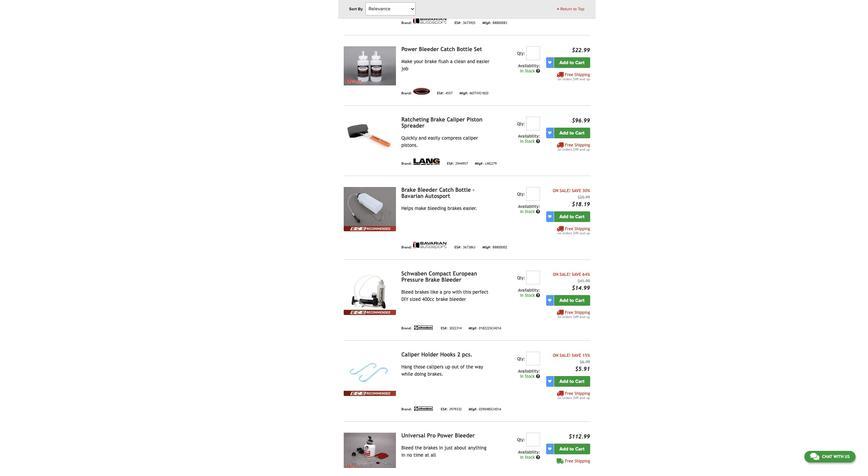 Task type: describe. For each thing, give the bounding box(es) containing it.
bleeder inside schwaben compact european pressure brake bleeder
[[442, 277, 462, 284]]

pro
[[444, 290, 451, 295]]

bleeder
[[450, 297, 466, 302]]

like
[[431, 290, 438, 295]]

to down $112.99
[[570, 447, 574, 453]]

set
[[474, 46, 482, 53]]

on sale!                         save 64% $41.99 $14.99
[[553, 273, 590, 292]]

es#3979332 - 029048sch01a - caliper holder hooks 2 pcs. - hang those calipers up out of the way while doing brakes. - schwaben - audi bmw volkswagen mercedes benz mini porsche image
[[344, 352, 396, 392]]

400cc
[[422, 297, 435, 302]]

mfg#: lng279
[[475, 162, 497, 166]]

pro
[[427, 433, 436, 440]]

diy
[[401, 297, 408, 302]]

brakes.
[[428, 372, 444, 377]]

2 free shipping on orders $49 and up from the top
[[558, 143, 590, 152]]

power bleeder catch bottle set
[[401, 46, 482, 53]]

pistons.
[[401, 143, 418, 148]]

helps make bleeding brakes easier.
[[401, 206, 477, 211]]

stock for on sale!                         save 15%
[[525, 375, 535, 379]]

free shipping on orders $49 and up for $14.99
[[558, 311, 590, 319]]

holder
[[421, 352, 439, 359]]

$18.19
[[572, 201, 590, 208]]

chat with us link
[[804, 452, 856, 463]]

ecs tuning recommends this product. image for schwaben compact european pressure brake bleeder
[[344, 310, 396, 316]]

add to cart button for 2nd add to wish list icon from the bottom of the page
[[554, 377, 590, 387]]

$6.99
[[580, 360, 590, 365]]

3 shipping from the top
[[575, 143, 590, 148]]

4 free from the top
[[565, 227, 573, 232]]

orders for $18.19
[[563, 232, 572, 235]]

and down $14.99
[[580, 316, 585, 319]]

bleed brakes like a pro with this perfect diy sized 400cc brake bleeder
[[401, 290, 489, 302]]

3979332
[[449, 408, 462, 412]]

2 on from the top
[[558, 148, 562, 152]]

6 in stock from the top
[[520, 456, 536, 461]]

return to top link
[[557, 6, 585, 12]]

64%
[[583, 273, 590, 277]]

in for on sale!                         save 30%
[[520, 210, 524, 214]]

es#2944957 - lng279 - ratcheting brake caliper piston spreader - quickly and easily compress caliper pistons. - lang - audi bmw volkswagen mercedes benz mini porsche image
[[344, 117, 396, 156]]

1 on from the top
[[558, 77, 562, 81]]

cart for fourth add to wish list icon from the bottom
[[575, 60, 585, 66]]

orders for $5.91
[[563, 397, 572, 400]]

on sale!                         save 15% $6.99 $5.91
[[553, 354, 590, 373]]

qty: for on sale!                         save 15%
[[517, 357, 525, 362]]

up down $18.19 at the top of the page
[[586, 232, 590, 235]]

3 free from the top
[[565, 143, 573, 148]]

2 free from the top
[[565, 72, 573, 77]]

bleeding
[[428, 206, 446, 211]]

bavarian
[[401, 193, 424, 200]]

es#: 3673925
[[455, 21, 476, 25]]

3673863
[[463, 246, 476, 250]]

stock for $22.99
[[525, 69, 535, 73]]

question circle image for $22.99
[[536, 69, 540, 73]]

availability: for $96.99
[[518, 134, 540, 139]]

chat
[[822, 455, 832, 460]]

ecs tuning recommends this product. image for brake bleeder catch bottle - bavarian autosport
[[344, 226, 396, 232]]

2 add from the top
[[560, 130, 569, 136]]

way
[[475, 365, 483, 370]]

brand: for caliper
[[401, 408, 412, 412]]

es#: 2944957
[[447, 162, 468, 166]]

3 add to wish list image from the top
[[548, 380, 552, 384]]

es#: 3022314
[[441, 327, 462, 331]]

6 qty: from the top
[[517, 438, 525, 443]]

orders for $14.99
[[563, 316, 572, 319]]

schwaben compact european pressure brake bleeder link
[[401, 271, 477, 284]]

$112.99
[[569, 434, 590, 441]]

es#2185341 - motivepb-0250 - universal pro power bleeder - bleed the brakes in just about anything in no time at all - motive - audi bmw volkswagen mercedes benz porsche image
[[344, 433, 396, 469]]

with inside the bleed brakes like a pro with this perfect diy sized 400cc brake bleeder
[[452, 290, 462, 295]]

make your brake flush a clean and easier job
[[401, 59, 490, 71]]

while
[[401, 372, 413, 377]]

1 ecs tuning recommends this product. image from the top
[[344, 2, 396, 7]]

availability: for on sale!                         save 30%
[[518, 204, 540, 209]]

2 shipping from the top
[[575, 72, 590, 77]]

up down $5.91
[[586, 397, 590, 400]]

compress
[[442, 135, 462, 141]]

bleeder up the about
[[455, 433, 475, 440]]

es#4557 - motive1820 - power bleeder catch bottle set - make your brake flush a clean and easier job - motive - audi bmw volkswagen mercedes benz mini porsche image
[[344, 46, 396, 86]]

free shipping on orders $49 and up for $18.19
[[558, 227, 590, 235]]

mfg#: motive1820
[[460, 92, 489, 95]]

lang - corporate logo image
[[413, 158, 440, 165]]

1 add to wish list image from the top
[[548, 131, 552, 135]]

mfg#: for schwaben compact european pressure brake bleeder
[[469, 327, 478, 331]]

1 free from the top
[[565, 2, 573, 7]]

es#: for spreader
[[447, 162, 454, 166]]

6 add from the top
[[560, 447, 569, 453]]

qty: for $22.99
[[517, 51, 525, 56]]

pcs.
[[462, 352, 473, 359]]

the inside hang those calipers up out of the way while doing brakes.
[[466, 365, 473, 370]]

just
[[445, 446, 453, 451]]

perfect
[[473, 290, 489, 295]]

es#: for pcs.
[[441, 408, 448, 412]]

and inside make your brake flush a clean and easier job
[[467, 59, 475, 64]]

5 add from the top
[[560, 379, 569, 385]]

1 free shipping from the top
[[565, 2, 590, 7]]

mfg#: left b8800083
[[483, 21, 491, 25]]

return to top
[[559, 7, 585, 11]]

job
[[401, 66, 409, 71]]

hang
[[401, 365, 412, 370]]

and down $18.19 at the top of the page
[[580, 232, 585, 235]]

$49 for $18.19
[[573, 232, 579, 235]]

easier
[[477, 59, 490, 64]]

out
[[452, 365, 459, 370]]

3 question circle image from the top
[[536, 456, 540, 460]]

up down $14.99
[[586, 316, 590, 319]]

to down $18.19 at the top of the page
[[570, 214, 574, 220]]

no
[[407, 453, 412, 459]]

a inside make your brake flush a clean and easier job
[[450, 59, 453, 64]]

$5.91
[[575, 366, 590, 373]]

1 orders from the top
[[563, 77, 572, 81]]

motive1820
[[470, 92, 489, 95]]

in for $96.99
[[520, 139, 524, 144]]

sale! for $5.91
[[560, 354, 571, 359]]

comments image
[[810, 453, 820, 461]]

availability: for $22.99
[[518, 64, 540, 68]]

pressure
[[401, 277, 424, 284]]

and down the $96.99
[[580, 148, 585, 152]]

ratcheting brake caliper piston spreader
[[401, 116, 483, 129]]

2
[[457, 352, 461, 359]]

1 brand: from the top
[[401, 21, 412, 25]]

6 add to cart from the top
[[560, 447, 585, 453]]

5 shipping from the top
[[575, 311, 590, 316]]

3 add to cart from the top
[[560, 214, 585, 220]]

hang those calipers up out of the way while doing brakes.
[[401, 365, 483, 377]]

to down on sale!                         save 15% $6.99 $5.91
[[570, 379, 574, 385]]

caliper holder hooks 2 pcs.
[[401, 352, 473, 359]]

to left top on the right of page
[[573, 7, 577, 11]]

quickly and easily compress caliper pistons.
[[401, 135, 478, 148]]

1 vertical spatial in
[[401, 453, 405, 459]]

mfg#: b8800002
[[483, 246, 507, 250]]

return
[[561, 7, 572, 11]]

of
[[460, 365, 465, 370]]

mfg#: for brake bleeder catch bottle - bavarian autosport
[[483, 246, 491, 250]]

0 vertical spatial power
[[401, 46, 417, 53]]

brake inside ratcheting brake caliper piston spreader
[[431, 116, 445, 123]]

$41.99
[[578, 279, 590, 284]]

sale! for $14.99
[[560, 273, 571, 277]]

make
[[415, 206, 426, 211]]

caliper inside ratcheting brake caliper piston spreader
[[447, 116, 465, 123]]

lng279
[[485, 162, 497, 166]]

your
[[414, 59, 423, 64]]

b8800083
[[493, 21, 507, 25]]

piston
[[467, 116, 483, 123]]

autosport
[[425, 193, 450, 200]]

brake bleeder catch bottle - bavarian autosport
[[401, 187, 475, 200]]

2 add to wish list image from the top
[[548, 215, 552, 219]]

save for $5.91
[[572, 354, 581, 359]]

30%
[[583, 189, 590, 193]]

at
[[425, 453, 429, 459]]

brake inside make your brake flush a clean and easier job
[[425, 59, 437, 64]]

mfg#: b8800083
[[483, 21, 507, 25]]

this
[[463, 290, 471, 295]]

6 free from the top
[[565, 392, 573, 397]]

3022314
[[449, 327, 462, 331]]

in stock for on sale!                         save 64%
[[520, 294, 536, 298]]

018222sch01a
[[479, 327, 501, 331]]

stock for on sale!                         save 30%
[[525, 210, 535, 214]]

sort
[[349, 7, 357, 11]]

2 free shipping from the top
[[565, 460, 590, 464]]

european
[[453, 271, 477, 277]]

ecs tuning recommends this product. image for caliper holder hooks 2 pcs.
[[344, 392, 396, 397]]

029048sch01a
[[479, 408, 501, 412]]

mfg#: 029048sch01a
[[469, 408, 501, 412]]

$25.99
[[578, 195, 590, 200]]

top
[[578, 7, 585, 11]]

brakes inside the bleed brakes like a pro with this perfect diy sized 400cc brake bleeder
[[415, 290, 429, 295]]

b8800002
[[493, 246, 507, 250]]

add to cart button for fourth add to wish list icon from the bottom
[[554, 57, 590, 68]]



Task type: locate. For each thing, give the bounding box(es) containing it.
save inside on sale!                         save 30% $25.99 $18.19
[[572, 189, 581, 193]]

1 vertical spatial brake
[[436, 297, 448, 302]]

add to cart button for first add to wish list image from the bottom
[[554, 212, 590, 222]]

flush
[[438, 59, 449, 64]]

$22.99
[[572, 47, 590, 54]]

a right flush
[[450, 59, 453, 64]]

5 add to cart button from the top
[[554, 377, 590, 387]]

to down $22.99
[[570, 60, 574, 66]]

add to cart button down $5.91
[[554, 377, 590, 387]]

brakes up all
[[424, 446, 438, 451]]

3 ecs tuning recommends this product. image from the top
[[344, 310, 396, 316]]

3 question circle image from the top
[[536, 375, 540, 379]]

es#3022314 - 018222sch01a - schwaben compact european pressure brake bleeder - bleed brakes like a pro with this perfect diy sized 400cc brake bleeder - schwaben - audi bmw volkswagen mercedes benz mini image
[[344, 271, 396, 310]]

brake bleeder catch bottle - bavarian autosport link
[[401, 187, 475, 200]]

mfg#: for ratcheting brake caliper piston spreader
[[475, 162, 484, 166]]

question circle image for $96.99
[[536, 139, 540, 144]]

1 horizontal spatial the
[[466, 365, 473, 370]]

es#: left "3673863"
[[455, 246, 462, 250]]

add to cart down the $96.99
[[560, 130, 585, 136]]

5 in from the top
[[520, 375, 524, 379]]

free down $112.99
[[565, 460, 573, 464]]

cart
[[575, 60, 585, 66], [575, 130, 585, 136], [575, 214, 585, 220], [575, 298, 585, 304], [575, 379, 585, 385], [575, 447, 585, 453]]

0 vertical spatial free shipping
[[565, 2, 590, 7]]

bleed up diy
[[401, 290, 414, 295]]

cart down $18.19 at the top of the page
[[575, 214, 585, 220]]

1 vertical spatial question circle image
[[536, 210, 540, 214]]

mfg#: left lng279
[[475, 162, 484, 166]]

1 $49 from the top
[[573, 77, 579, 81]]

2 in stock from the top
[[520, 139, 536, 144]]

brand: for power
[[401, 92, 412, 95]]

the inside bleed the brakes in just about anything in no time at all
[[415, 446, 422, 451]]

3 orders from the top
[[563, 232, 572, 235]]

question circle image
[[536, 69, 540, 73], [536, 294, 540, 298], [536, 375, 540, 379]]

the up time
[[415, 446, 422, 451]]

4 in stock from the top
[[520, 294, 536, 298]]

bottle up clean
[[457, 46, 472, 53]]

free down the $96.99
[[565, 143, 573, 148]]

es#: for set
[[437, 92, 444, 95]]

on inside on sale!                         save 64% $41.99 $14.99
[[553, 273, 559, 277]]

on left '30%'
[[553, 189, 559, 193]]

2 orders from the top
[[563, 148, 572, 152]]

1 vertical spatial bav auto tools - corporate logo image
[[413, 242, 448, 249]]

1 bav auto tools - corporate logo image from the top
[[413, 17, 448, 24]]

2 vertical spatial sale!
[[560, 354, 571, 359]]

5 on from the top
[[558, 397, 562, 400]]

brand: for schwaben
[[401, 327, 412, 331]]

mfg#: right 4557
[[460, 92, 468, 95]]

doing
[[415, 372, 426, 377]]

power up make
[[401, 46, 417, 53]]

cart for 4th add to wish list icon from the top
[[575, 447, 585, 453]]

brake inside the bleed brakes like a pro with this perfect diy sized 400cc brake bleeder
[[436, 297, 448, 302]]

add to cart down $22.99
[[560, 60, 585, 66]]

brake up easily
[[431, 116, 445, 123]]

4 add to cart from the top
[[560, 298, 585, 304]]

4 shipping from the top
[[575, 227, 590, 232]]

1 vertical spatial schwaben - corporate logo image
[[413, 407, 434, 411]]

0 vertical spatial on
[[553, 189, 559, 193]]

3 on from the top
[[553, 354, 559, 359]]

0 horizontal spatial with
[[452, 290, 462, 295]]

1 horizontal spatial caliper
[[447, 116, 465, 123]]

cart for 2nd add to wish list icon from the bottom of the page
[[575, 379, 585, 385]]

shipping down $14.99
[[575, 311, 590, 316]]

ecs tuning recommends this product. image
[[344, 2, 396, 7], [344, 226, 396, 232], [344, 310, 396, 316], [344, 392, 396, 397]]

qty: for on sale!                         save 30%
[[517, 192, 525, 197]]

2 cart from the top
[[575, 130, 585, 136]]

4 in from the top
[[520, 294, 524, 298]]

caliper holder hooks 2 pcs. link
[[401, 352, 473, 359]]

free shipping on orders $49 and up down $14.99
[[558, 311, 590, 319]]

question circle image for on sale!                         save 15%
[[536, 375, 540, 379]]

to down the $96.99
[[570, 130, 574, 136]]

1 stock from the top
[[525, 69, 535, 73]]

2 availability: from the top
[[518, 134, 540, 139]]

stock for on sale!                         save 64%
[[525, 294, 535, 298]]

add to cart button down the $96.99
[[554, 128, 590, 138]]

cart down $22.99
[[575, 60, 585, 66]]

quickly
[[401, 135, 417, 141]]

5 availability: from the top
[[518, 370, 540, 374]]

free shipping on orders $49 and up down $5.91
[[558, 392, 590, 400]]

1 horizontal spatial power
[[437, 433, 453, 440]]

and right clean
[[467, 59, 475, 64]]

6 add to cart button from the top
[[554, 444, 590, 455]]

1 bleed from the top
[[401, 290, 414, 295]]

in for on sale!                         save 15%
[[520, 375, 524, 379]]

1 vertical spatial catch
[[439, 187, 454, 193]]

1 vertical spatial free shipping
[[565, 460, 590, 464]]

bottle for set
[[457, 46, 472, 53]]

0 vertical spatial with
[[452, 290, 462, 295]]

shipping down the $96.99
[[575, 143, 590, 148]]

caliper
[[447, 116, 465, 123], [401, 352, 420, 359]]

1 cart from the top
[[575, 60, 585, 66]]

1 add to wish list image from the top
[[548, 61, 552, 64]]

sale! for $18.19
[[560, 189, 571, 193]]

15%
[[583, 354, 590, 359]]

2 brand: from the top
[[401, 92, 412, 95]]

on for $14.99
[[558, 316, 562, 319]]

shipping down $22.99
[[575, 72, 590, 77]]

add to cart button down $22.99
[[554, 57, 590, 68]]

1 schwaben - corporate logo image from the top
[[413, 326, 434, 330]]

0 vertical spatial save
[[572, 189, 581, 193]]

1 vertical spatial add to wish list image
[[548, 215, 552, 219]]

brakes up the 400cc
[[415, 290, 429, 295]]

to down $14.99
[[570, 298, 574, 304]]

mfg#: left 029048sch01a
[[469, 408, 478, 412]]

0 vertical spatial question circle image
[[536, 69, 540, 73]]

1 in stock from the top
[[520, 69, 536, 73]]

brakes
[[448, 206, 462, 211], [415, 290, 429, 295], [424, 446, 438, 451]]

5 cart from the top
[[575, 379, 585, 385]]

on inside on sale!                         save 15% $6.99 $5.91
[[553, 354, 559, 359]]

calipers
[[427, 365, 444, 370]]

2944957
[[455, 162, 468, 166]]

brake up like
[[425, 277, 440, 284]]

bav auto tools - corporate logo image for es#: 3673863
[[413, 242, 448, 249]]

0 vertical spatial schwaben - corporate logo image
[[413, 326, 434, 330]]

bottle left - on the top right
[[455, 187, 471, 193]]

bleed for schwaben compact european pressure brake bleeder
[[401, 290, 414, 295]]

on for $5.91
[[553, 354, 559, 359]]

3 stock from the top
[[525, 210, 535, 214]]

1 availability: from the top
[[518, 64, 540, 68]]

mfg#: for power bleeder catch bottle set
[[460, 92, 468, 95]]

$49 for $5.91
[[573, 397, 579, 400]]

qty: for on sale!                         save 64%
[[517, 276, 525, 281]]

2 vertical spatial brakes
[[424, 446, 438, 451]]

bottle inside brake bleeder catch bottle - bavarian autosport
[[455, 187, 471, 193]]

4557
[[445, 92, 453, 95]]

2 on from the top
[[553, 273, 559, 277]]

catch for -
[[439, 187, 454, 193]]

4 add from the top
[[560, 298, 569, 304]]

in stock for $22.99
[[520, 69, 536, 73]]

-
[[473, 187, 475, 193]]

6 in from the top
[[520, 456, 524, 461]]

add to cart button down $18.19 at the top of the page
[[554, 212, 590, 222]]

2 vertical spatial save
[[572, 354, 581, 359]]

0 vertical spatial sale!
[[560, 189, 571, 193]]

add to cart down $5.91
[[560, 379, 585, 385]]

up inside hang those calipers up out of the way while doing brakes.
[[445, 365, 450, 370]]

add
[[560, 60, 569, 66], [560, 130, 569, 136], [560, 214, 569, 220], [560, 298, 569, 304], [560, 379, 569, 385], [560, 447, 569, 453]]

2 add to wish list image from the top
[[548, 299, 552, 303]]

2 schwaben - corporate logo image from the top
[[413, 407, 434, 411]]

add to cart down $112.99
[[560, 447, 585, 453]]

schwaben - corporate logo image left 'es#: 3979332'
[[413, 407, 434, 411]]

2 vertical spatial question circle image
[[536, 375, 540, 379]]

bav auto tools - corporate logo image
[[413, 17, 448, 24], [413, 242, 448, 249]]

6 stock from the top
[[525, 456, 535, 461]]

0 vertical spatial brakes
[[448, 206, 462, 211]]

hooks
[[440, 352, 456, 359]]

0 vertical spatial catch
[[441, 46, 455, 53]]

brakes left "easier."
[[448, 206, 462, 211]]

None number field
[[526, 46, 540, 60], [526, 117, 540, 131], [526, 187, 540, 201], [526, 271, 540, 285], [526, 352, 540, 366], [526, 433, 540, 447], [526, 46, 540, 60], [526, 117, 540, 131], [526, 187, 540, 201], [526, 271, 540, 285], [526, 352, 540, 366], [526, 433, 540, 447]]

add to cart button for third add to wish list icon from the bottom of the page
[[554, 296, 590, 306]]

brake
[[425, 59, 437, 64], [436, 297, 448, 302]]

those
[[414, 365, 425, 370]]

$49 down $22.99
[[573, 77, 579, 81]]

brake inside schwaben compact european pressure brake bleeder
[[425, 277, 440, 284]]

up down the $96.99
[[586, 148, 590, 152]]

es#: 4557
[[437, 92, 453, 95]]

3 qty: from the top
[[517, 192, 525, 197]]

2 add to cart button from the top
[[554, 128, 590, 138]]

0 horizontal spatial a
[[440, 290, 442, 295]]

sale! left '30%'
[[560, 189, 571, 193]]

es#: for brake
[[441, 327, 448, 331]]

3 add to cart button from the top
[[554, 212, 590, 222]]

on for $5.91
[[558, 397, 562, 400]]

0 vertical spatial brake
[[431, 116, 445, 123]]

schwaben
[[401, 271, 427, 277]]

on sale!                         save 30% $25.99 $18.19
[[553, 189, 590, 208]]

about
[[454, 446, 467, 451]]

cart down the $96.99
[[575, 130, 585, 136]]

1 vertical spatial brakes
[[415, 290, 429, 295]]

save left 64% on the bottom
[[572, 273, 581, 277]]

2 add to cart from the top
[[560, 130, 585, 136]]

up left "out" on the right
[[445, 365, 450, 370]]

4 add to cart button from the top
[[554, 296, 590, 306]]

time
[[414, 453, 423, 459]]

motive - corporate logo image
[[413, 88, 430, 95]]

sale! inside on sale!                         save 30% $25.99 $18.19
[[560, 189, 571, 193]]

on for $18.19
[[558, 232, 562, 235]]

1 free shipping on orders $49 and up from the top
[[558, 72, 590, 81]]

and down $5.91
[[580, 397, 585, 400]]

sale! left 64% on the bottom
[[560, 273, 571, 277]]

brake down pro
[[436, 297, 448, 302]]

free shipping on orders $49 and up
[[558, 72, 590, 81], [558, 143, 590, 152], [558, 227, 590, 235], [558, 311, 590, 319], [558, 392, 590, 400]]

0 vertical spatial question circle image
[[536, 139, 540, 144]]

catch up helps make bleeding brakes easier.
[[439, 187, 454, 193]]

save left '30%'
[[572, 189, 581, 193]]

2 sale! from the top
[[560, 273, 571, 277]]

brake
[[431, 116, 445, 123], [401, 187, 416, 193], [425, 277, 440, 284]]

make
[[401, 59, 412, 64]]

free shipping on orders $49 and up down the $96.99
[[558, 143, 590, 152]]

bav auto tools - corporate logo image up power bleeder catch bottle set
[[413, 17, 448, 24]]

universal
[[401, 433, 425, 440]]

1 question circle image from the top
[[536, 69, 540, 73]]

1 on from the top
[[553, 189, 559, 193]]

bleeder inside brake bleeder catch bottle - bavarian autosport
[[418, 187, 438, 193]]

mfg#: for caliper holder hooks 2 pcs.
[[469, 408, 478, 412]]

bleeder up pro
[[442, 277, 462, 284]]

bleeder up "your"
[[419, 46, 439, 53]]

mfg#: left the "018222sch01a"
[[469, 327, 478, 331]]

catch for set
[[441, 46, 455, 53]]

add to cart down $18.19 at the top of the page
[[560, 214, 585, 220]]

power up just in the right of the page
[[437, 433, 453, 440]]

sale! inside on sale!                         save 15% $6.99 $5.91
[[560, 354, 571, 359]]

schwaben - corporate logo image
[[413, 326, 434, 330], [413, 407, 434, 411]]

1 horizontal spatial a
[[450, 59, 453, 64]]

6 shipping from the top
[[575, 392, 590, 397]]

chat with us
[[822, 455, 850, 460]]

sale!
[[560, 189, 571, 193], [560, 273, 571, 277], [560, 354, 571, 359]]

6 brand: from the top
[[401, 408, 412, 412]]

6 availability: from the top
[[518, 451, 540, 455]]

0 vertical spatial the
[[466, 365, 473, 370]]

sort by
[[349, 7, 363, 11]]

with inside 'chat with us' link
[[834, 455, 844, 460]]

5 free shipping on orders $49 and up from the top
[[558, 392, 590, 400]]

$49 down $18.19 at the top of the page
[[573, 232, 579, 235]]

0 horizontal spatial caliper
[[401, 352, 420, 359]]

2 save from the top
[[572, 273, 581, 277]]

free down $22.99
[[565, 72, 573, 77]]

free down $18.19 at the top of the page
[[565, 227, 573, 232]]

brand: for brake
[[401, 246, 412, 250]]

1 save from the top
[[572, 189, 581, 193]]

free shipping on orders $49 and up for $5.91
[[558, 392, 590, 400]]

2 bleed from the top
[[401, 446, 414, 451]]

qty: for $96.99
[[517, 122, 525, 126]]

0 vertical spatial brake
[[425, 59, 437, 64]]

with up bleeder
[[452, 290, 462, 295]]

3 sale! from the top
[[560, 354, 571, 359]]

cart down $112.99
[[575, 447, 585, 453]]

2 stock from the top
[[525, 139, 535, 144]]

free down $14.99
[[565, 311, 573, 316]]

3673925
[[463, 21, 476, 25]]

1 horizontal spatial in
[[439, 446, 443, 451]]

1 add to cart from the top
[[560, 60, 585, 66]]

up down $22.99
[[586, 77, 590, 81]]

on inside on sale!                         save 30% $25.99 $18.19
[[553, 189, 559, 193]]

1 vertical spatial a
[[440, 290, 442, 295]]

$49 down the $96.99
[[573, 148, 579, 152]]

2 $49 from the top
[[573, 148, 579, 152]]

1 vertical spatial on
[[553, 273, 559, 277]]

7 shipping from the top
[[575, 460, 590, 464]]

add to wish list image
[[548, 61, 552, 64], [548, 299, 552, 303], [548, 380, 552, 384], [548, 448, 552, 452]]

1 vertical spatial bottle
[[455, 187, 471, 193]]

add to cart button for 2nd add to wish list image from the bottom of the page
[[554, 128, 590, 138]]

up
[[586, 77, 590, 81], [586, 148, 590, 152], [586, 232, 590, 235], [586, 316, 590, 319], [445, 365, 450, 370], [586, 397, 590, 400]]

add to cart button down $112.99
[[554, 444, 590, 455]]

brakes inside bleed the brakes in just about anything in no time at all
[[424, 446, 438, 451]]

question circle image for on sale!                         save 64%
[[536, 294, 540, 298]]

add to cart button for 4th add to wish list icon from the top
[[554, 444, 590, 455]]

2 ecs tuning recommends this product. image from the top
[[344, 226, 396, 232]]

bleed inside the bleed brakes like a pro with this perfect diy sized 400cc brake bleeder
[[401, 290, 414, 295]]

all
[[431, 453, 436, 459]]

on for $14.99
[[553, 273, 559, 277]]

1 add from the top
[[560, 60, 569, 66]]

add to cart down $14.99
[[560, 298, 585, 304]]

bleed for universal pro power bleeder
[[401, 446, 414, 451]]

es#3673863 - b8800002 - brake bleeder catch bottle - bavarian autosport - helps make bleeding brakes easier. - bav auto tools - audi bmw volkswagen mercedes benz mini porsche image
[[344, 187, 396, 226]]

4 on from the top
[[558, 316, 562, 319]]

bav auto tools - corporate logo image for es#: 3673925
[[413, 17, 448, 24]]

ratcheting
[[401, 116, 429, 123]]

mfg#:
[[483, 21, 491, 25], [460, 92, 468, 95], [475, 162, 484, 166], [483, 246, 491, 250], [469, 327, 478, 331], [469, 408, 478, 412]]

1 vertical spatial brake
[[401, 187, 416, 193]]

on
[[553, 189, 559, 193], [553, 273, 559, 277], [553, 354, 559, 359]]

1 vertical spatial power
[[437, 433, 453, 440]]

qty:
[[517, 51, 525, 56], [517, 122, 525, 126], [517, 192, 525, 197], [517, 276, 525, 281], [517, 357, 525, 362], [517, 438, 525, 443]]

bleed inside bleed the brakes in just about anything in no time at all
[[401, 446, 414, 451]]

5 stock from the top
[[525, 375, 535, 379]]

2 vertical spatial question circle image
[[536, 456, 540, 460]]

on for $18.19
[[553, 189, 559, 193]]

0 vertical spatial caliper
[[447, 116, 465, 123]]

in left no
[[401, 453, 405, 459]]

es#3673925 - b8800083 - on-vehicle micro brake pipe flaring tool - bavarian autosport - now you can flare brake lines on the vehicle! - bav auto tools - audi bmw volkswagen mercedes benz mini porsche image
[[344, 0, 396, 2]]

in
[[520, 69, 524, 73], [520, 139, 524, 144], [520, 210, 524, 214], [520, 294, 524, 298], [520, 375, 524, 379], [520, 456, 524, 461]]

free shipping on orders $49 and up down $18.19 at the top of the page
[[558, 227, 590, 235]]

the right of
[[466, 365, 473, 370]]

bleed up no
[[401, 446, 414, 451]]

spreader
[[401, 123, 425, 129]]

sale! inside on sale!                         save 64% $41.99 $14.99
[[560, 273, 571, 277]]

mfg#: left b8800002
[[483, 246, 491, 250]]

4 stock from the top
[[525, 294, 535, 298]]

es#: for -
[[455, 246, 462, 250]]

in for $22.99
[[520, 69, 524, 73]]

1 vertical spatial with
[[834, 455, 844, 460]]

5 add to cart from the top
[[560, 379, 585, 385]]

save inside on sale!                         save 15% $6.99 $5.91
[[572, 354, 581, 359]]

cart for third add to wish list icon from the bottom of the page
[[575, 298, 585, 304]]

4 add to wish list image from the top
[[548, 448, 552, 452]]

0 horizontal spatial the
[[415, 446, 422, 451]]

brake inside brake bleeder catch bottle - bavarian autosport
[[401, 187, 416, 193]]

clean
[[454, 59, 466, 64]]

$49 down $5.91
[[573, 397, 579, 400]]

on left 64% on the bottom
[[553, 273, 559, 277]]

brake up helps on the top left
[[401, 187, 416, 193]]

power
[[401, 46, 417, 53], [437, 433, 453, 440]]

2 vertical spatial brake
[[425, 277, 440, 284]]

in for on sale!                         save 64%
[[520, 294, 524, 298]]

bav auto tools - corporate logo image up the compact
[[413, 242, 448, 249]]

schwaben - corporate logo image for schwaben
[[413, 326, 434, 330]]

helps
[[401, 206, 413, 211]]

5 free from the top
[[565, 311, 573, 316]]

easier.
[[463, 206, 477, 211]]

add to wish list image
[[548, 131, 552, 135], [548, 215, 552, 219]]

bottle for -
[[455, 187, 471, 193]]

4 $49 from the top
[[573, 316, 579, 319]]

caret up image
[[557, 7, 559, 11]]

1 horizontal spatial with
[[834, 455, 844, 460]]

availability: for on sale!                         save 15%
[[518, 370, 540, 374]]

brand: for ratcheting
[[401, 162, 412, 166]]

1 vertical spatial caliper
[[401, 352, 420, 359]]

save for $14.99
[[572, 273, 581, 277]]

caliper up 'hang'
[[401, 352, 420, 359]]

catch inside brake bleeder catch bottle - bavarian autosport
[[439, 187, 454, 193]]

in left just in the right of the page
[[439, 446, 443, 451]]

cart for 2nd add to wish list image from the bottom of the page
[[575, 130, 585, 136]]

question circle image for on sale!                         save 30%
[[536, 210, 540, 214]]

5 $49 from the top
[[573, 397, 579, 400]]

cart down $14.99
[[575, 298, 585, 304]]

add to cart button down $14.99
[[554, 296, 590, 306]]

save inside on sale!                         save 64% $41.99 $14.99
[[572, 273, 581, 277]]

availability:
[[518, 64, 540, 68], [518, 134, 540, 139], [518, 204, 540, 209], [518, 288, 540, 293], [518, 370, 540, 374], [518, 451, 540, 455]]

caliper
[[463, 135, 478, 141]]

in stock for on sale!                         save 15%
[[520, 375, 536, 379]]

3 in from the top
[[520, 210, 524, 214]]

$49 for $14.99
[[573, 316, 579, 319]]

availability: for on sale!                         save 64%
[[518, 288, 540, 293]]

easily
[[428, 135, 440, 141]]

4 free shipping on orders $49 and up from the top
[[558, 311, 590, 319]]

us
[[845, 455, 850, 460]]

stock for $96.99
[[525, 139, 535, 144]]

0 vertical spatial bottle
[[457, 46, 472, 53]]

4 brand: from the top
[[401, 246, 412, 250]]

5 orders from the top
[[563, 397, 572, 400]]

bleed the brakes in just about anything in no time at all
[[401, 446, 487, 459]]

3 $49 from the top
[[573, 232, 579, 235]]

a inside the bleed brakes like a pro with this perfect diy sized 400cc brake bleeder
[[440, 290, 442, 295]]

1 shipping from the top
[[575, 2, 590, 7]]

2 bav auto tools - corporate logo image from the top
[[413, 242, 448, 249]]

stock
[[525, 69, 535, 73], [525, 139, 535, 144], [525, 210, 535, 214], [525, 294, 535, 298], [525, 375, 535, 379], [525, 456, 535, 461]]

1 vertical spatial bleed
[[401, 446, 414, 451]]

es#: left 3979332
[[441, 408, 448, 412]]

compact
[[429, 271, 451, 277]]

in stock for on sale!                         save 30%
[[520, 210, 536, 214]]

bleeder
[[419, 46, 439, 53], [418, 187, 438, 193], [442, 277, 462, 284], [455, 433, 475, 440]]

save for $18.19
[[572, 189, 581, 193]]

0 vertical spatial bleed
[[401, 290, 414, 295]]

3 free shipping on orders $49 and up from the top
[[558, 227, 590, 235]]

caliper left piston
[[447, 116, 465, 123]]

$96.99
[[572, 117, 590, 124]]

ratcheting brake caliper piston spreader link
[[401, 116, 483, 129]]

es#: 3979332
[[441, 408, 462, 412]]

1 vertical spatial sale!
[[560, 273, 571, 277]]

by
[[358, 7, 363, 11]]

1 qty: from the top
[[517, 51, 525, 56]]

4 orders from the top
[[563, 316, 572, 319]]

catch up flush
[[441, 46, 455, 53]]

brake right "your"
[[425, 59, 437, 64]]

es#: left 3022314
[[441, 327, 448, 331]]

es#: left 2944957
[[447, 162, 454, 166]]

es#: left 3673925
[[455, 21, 462, 25]]

1 vertical spatial save
[[572, 273, 581, 277]]

3 add from the top
[[560, 214, 569, 220]]

on left 15%
[[553, 354, 559, 359]]

in stock for $96.99
[[520, 139, 536, 144]]

with left us
[[834, 455, 844, 460]]

schwaben - corporate logo image for caliper
[[413, 407, 434, 411]]

question circle image
[[536, 139, 540, 144], [536, 210, 540, 214], [536, 456, 540, 460]]

1 add to cart button from the top
[[554, 57, 590, 68]]

cart for first add to wish list image from the bottom
[[575, 214, 585, 220]]

0 vertical spatial bav auto tools - corporate logo image
[[413, 17, 448, 24]]

universal pro power bleeder link
[[401, 433, 475, 440]]

1 vertical spatial the
[[415, 446, 422, 451]]

with
[[452, 290, 462, 295], [834, 455, 844, 460]]

free shipping on orders $49 and up down $22.99
[[558, 72, 590, 81]]

2 vertical spatial on
[[553, 354, 559, 359]]

$14.99
[[572, 285, 590, 292]]

2 question circle image from the top
[[536, 210, 540, 214]]

and down $22.99
[[580, 77, 585, 81]]

0 horizontal spatial in
[[401, 453, 405, 459]]

sized
[[410, 297, 421, 302]]

3 save from the top
[[572, 354, 581, 359]]

0 vertical spatial a
[[450, 59, 453, 64]]

1 vertical spatial question circle image
[[536, 294, 540, 298]]

4 qty: from the top
[[517, 276, 525, 281]]

and left easily
[[419, 135, 427, 141]]

0 horizontal spatial power
[[401, 46, 417, 53]]

0 vertical spatial add to wish list image
[[548, 131, 552, 135]]

schwaben - corporate logo image left es#: 3022314
[[413, 326, 434, 330]]

7 free from the top
[[565, 460, 573, 464]]

and inside quickly and easily compress caliper pistons.
[[419, 135, 427, 141]]

4 ecs tuning recommends this product. image from the top
[[344, 392, 396, 397]]

free shipping
[[565, 2, 590, 7], [565, 460, 590, 464]]

0 vertical spatial in
[[439, 446, 443, 451]]

universal pro power bleeder
[[401, 433, 475, 440]]



Task type: vqa. For each thing, say whether or not it's contained in the screenshot.
the perfect
yes



